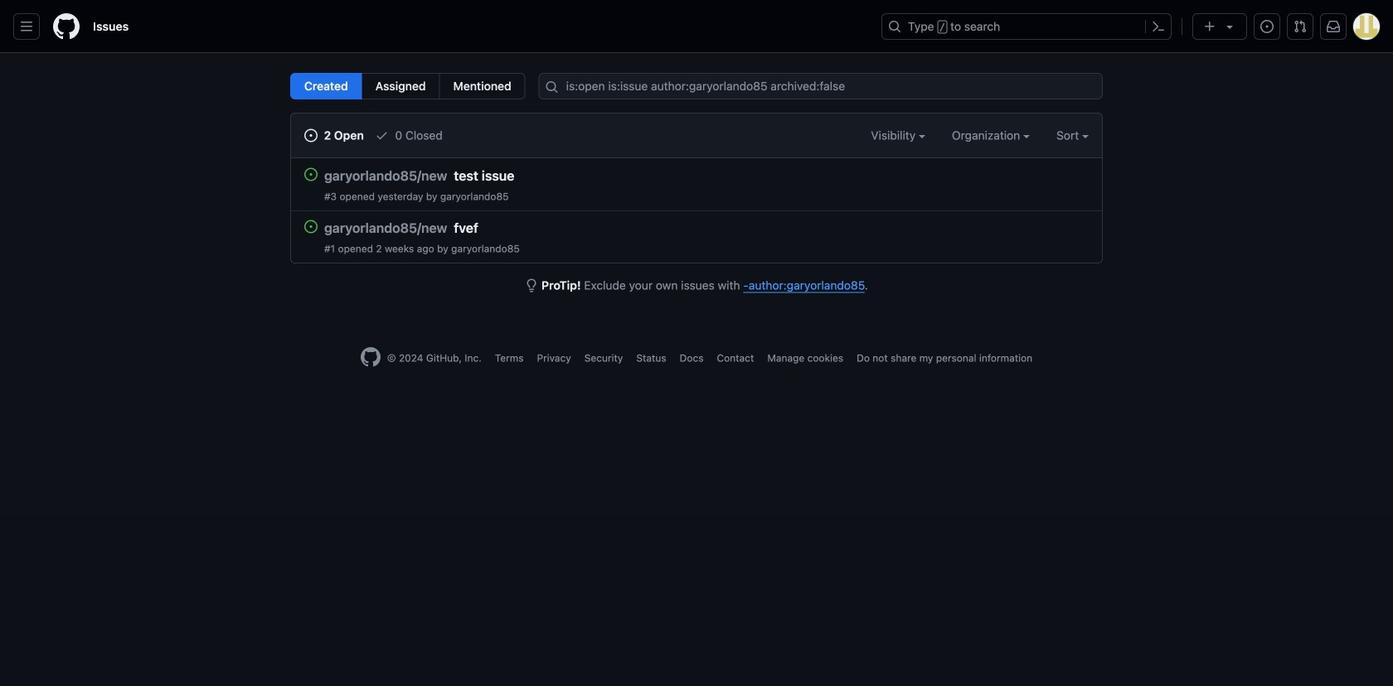 Task type: vqa. For each thing, say whether or not it's contained in the screenshot.
top Open issue Element
yes



Task type: locate. For each thing, give the bounding box(es) containing it.
command palette image
[[1152, 20, 1165, 33]]

open issue element
[[304, 168, 318, 181], [304, 220, 318, 234]]

0 horizontal spatial issue opened image
[[304, 129, 318, 142]]

homepage image
[[361, 348, 381, 367]]

0 vertical spatial open issue element
[[304, 168, 318, 181]]

open issue image
[[304, 168, 318, 181], [304, 220, 318, 234]]

issue opened image
[[1261, 20, 1274, 33], [304, 129, 318, 142]]

open issue image for first open issue element from the top of the page
[[304, 168, 318, 181]]

Search all issues text field
[[539, 73, 1103, 100]]

open issue image for 2nd open issue element
[[304, 220, 318, 234]]

git pull request image
[[1294, 20, 1307, 33]]

issue opened image left check image
[[304, 129, 318, 142]]

2 open issue image from the top
[[304, 220, 318, 234]]

1 open issue element from the top
[[304, 168, 318, 181]]

1 vertical spatial open issue image
[[304, 220, 318, 234]]

1 horizontal spatial issue opened image
[[1261, 20, 1274, 33]]

triangle down image
[[1224, 20, 1237, 33]]

0 vertical spatial issue opened image
[[1261, 20, 1274, 33]]

1 vertical spatial issue opened image
[[304, 129, 318, 142]]

0 vertical spatial open issue image
[[304, 168, 318, 181]]

issue opened image left git pull request image
[[1261, 20, 1274, 33]]

1 open issue image from the top
[[304, 168, 318, 181]]

notifications image
[[1327, 20, 1340, 33]]

1 vertical spatial open issue element
[[304, 220, 318, 234]]



Task type: describe. For each thing, give the bounding box(es) containing it.
2 open issue element from the top
[[304, 220, 318, 234]]

search image
[[546, 80, 559, 94]]

Issues search field
[[539, 73, 1103, 100]]

issues element
[[290, 73, 526, 100]]

homepage image
[[53, 13, 80, 40]]

light bulb image
[[525, 279, 538, 292]]

plus image
[[1204, 20, 1217, 33]]

check image
[[375, 129, 389, 142]]



